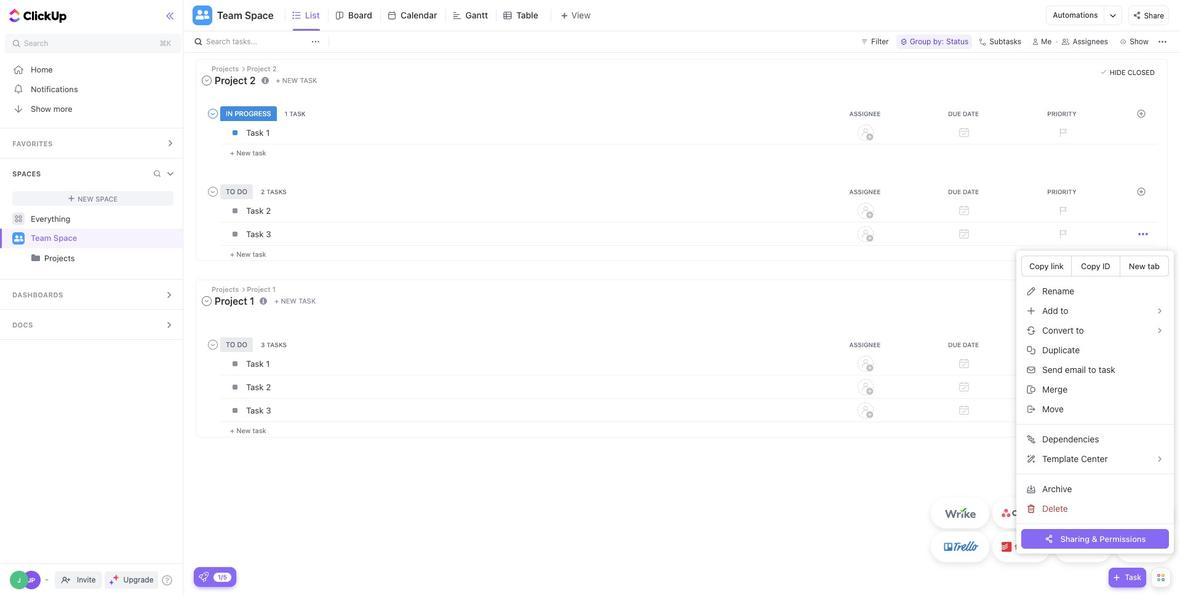 Task type: vqa. For each thing, say whether or not it's contained in the screenshot.
the Team Space within "Team Space" button
yes



Task type: locate. For each thing, give the bounding box(es) containing it.
to right convert
[[1076, 325, 1084, 336]]

everything
[[31, 214, 70, 224]]

send email to task
[[1042, 365, 1115, 375]]

1 vertical spatial team
[[31, 233, 51, 243]]

1 vertical spatial task 3
[[246, 406, 271, 416]]

task
[[246, 128, 264, 138], [246, 206, 264, 216], [246, 229, 264, 239], [246, 406, 264, 416], [1125, 573, 1141, 583]]

0 vertical spatial ‎task
[[246, 359, 264, 369]]

2 horizontal spatial to
[[1088, 365, 1096, 375]]

team inside sidebar navigation
[[31, 233, 51, 243]]

search
[[206, 37, 230, 46], [24, 39, 48, 48]]

to right add
[[1061, 306, 1068, 316]]

1 vertical spatial team space
[[31, 233, 77, 243]]

3
[[266, 229, 271, 239], [266, 406, 271, 416]]

task 3
[[246, 229, 271, 239], [246, 406, 271, 416]]

user friends image
[[14, 235, 23, 242]]

add to link
[[1021, 301, 1169, 321]]

0 horizontal spatial copy
[[1029, 262, 1049, 271]]

team up search tasks... at the left of page
[[217, 10, 242, 21]]

to for convert to
[[1076, 325, 1084, 336]]

task 3 link
[[243, 224, 813, 245], [243, 400, 813, 421]]

0 vertical spatial task 3
[[246, 229, 271, 239]]

automations
[[1053, 10, 1098, 20]]

0 vertical spatial space
[[245, 10, 274, 21]]

to
[[1061, 306, 1068, 316], [1076, 325, 1084, 336], [1088, 365, 1096, 375]]

copy link
[[1029, 262, 1064, 271]]

new inside sidebar navigation
[[78, 195, 94, 203]]

send
[[1042, 365, 1063, 375]]

0 vertical spatial team space
[[217, 10, 274, 21]]

assignees
[[1073, 37, 1108, 46]]

convert to
[[1042, 325, 1084, 336]]

2 horizontal spatial space
[[245, 10, 274, 21]]

gantt
[[465, 10, 488, 20]]

duplicate
[[1042, 345, 1080, 356]]

copy left id
[[1081, 262, 1100, 271]]

dependencies
[[1042, 434, 1099, 445]]

team space button
[[212, 2, 274, 29]]

archive
[[1042, 484, 1072, 495]]

+ new task
[[276, 76, 317, 84], [230, 149, 266, 157], [230, 250, 266, 258], [275, 297, 316, 305], [230, 427, 266, 435]]

excel & csv link
[[1054, 498, 1112, 529]]

0 vertical spatial &
[[1088, 510, 1093, 518]]

1 vertical spatial task 3 link
[[243, 400, 813, 421]]

hide closed button
[[1098, 66, 1158, 78]]

more
[[53, 104, 72, 114]]

1 vertical spatial to
[[1076, 325, 1084, 336]]

search for search tasks...
[[206, 37, 230, 46]]

0 horizontal spatial search
[[24, 39, 48, 48]]

space up everything link
[[95, 195, 118, 203]]

2 2 from the top
[[266, 382, 271, 392]]

‎task up ‎task 2
[[246, 359, 264, 369]]

merge
[[1042, 385, 1068, 395]]

space inside button
[[245, 10, 274, 21]]

convert to link
[[1021, 321, 1169, 341]]

1 horizontal spatial team space
[[217, 10, 274, 21]]

2 task 3 link from the top
[[243, 400, 813, 421]]

team inside button
[[217, 10, 242, 21]]

copy for copy id
[[1081, 262, 1100, 271]]

1 vertical spatial &
[[1092, 534, 1098, 544]]

new space
[[78, 195, 118, 203]]

everything link
[[0, 209, 186, 229]]

1 1 from the top
[[266, 128, 270, 138]]

+
[[276, 76, 280, 84], [230, 149, 234, 157], [230, 250, 234, 258], [275, 297, 279, 305], [230, 427, 234, 435]]

team space down everything
[[31, 233, 77, 243]]

team down everything
[[31, 233, 51, 243]]

onboarding checklist button element
[[199, 573, 209, 583]]

copy for copy link
[[1029, 262, 1049, 271]]

1 horizontal spatial team
[[217, 10, 242, 21]]

new
[[282, 76, 298, 84], [236, 149, 251, 157], [78, 195, 94, 203], [236, 250, 251, 258], [1129, 261, 1146, 271], [281, 297, 297, 305], [236, 427, 251, 435]]

team space up tasks...
[[217, 10, 274, 21]]

0 horizontal spatial team
[[31, 233, 51, 243]]

0 vertical spatial 2
[[266, 206, 271, 216]]

gantt link
[[465, 0, 493, 31]]

1 vertical spatial 1
[[266, 359, 270, 369]]

search for search
[[24, 39, 48, 48]]

1 projects link from the left
[[1, 249, 175, 268]]

task 3 down ‎task 2
[[246, 406, 271, 416]]

2 vertical spatial space
[[53, 233, 77, 243]]

to inside convert to 'link'
[[1076, 325, 1084, 336]]

task 3 link down task 2 link
[[243, 224, 813, 245]]

2 projects link from the left
[[44, 249, 175, 268]]

‎task down ‎task 1
[[246, 382, 264, 392]]

to for add to
[[1061, 306, 1068, 316]]

2 vertical spatial to
[[1088, 365, 1096, 375]]

1 horizontal spatial space
[[95, 195, 118, 203]]

task 3 down task 2 at the left top of the page
[[246, 229, 271, 239]]

0 horizontal spatial to
[[1061, 306, 1068, 316]]

home
[[31, 64, 53, 74]]

search up 'home' on the top left
[[24, 39, 48, 48]]

1 vertical spatial 2
[[266, 382, 271, 392]]

0 vertical spatial to
[[1061, 306, 1068, 316]]

list info image
[[261, 77, 269, 84], [260, 297, 267, 305]]

search left tasks...
[[206, 37, 230, 46]]

& right sharing
[[1092, 534, 1098, 544]]

0 vertical spatial 1
[[266, 128, 270, 138]]

1 2 from the top
[[266, 206, 271, 216]]

team space inside sidebar navigation
[[31, 233, 77, 243]]

csv
[[1095, 510, 1109, 518]]

to right email
[[1088, 365, 1096, 375]]

list link
[[305, 0, 325, 31]]

1 copy from the left
[[1029, 262, 1049, 271]]

0 vertical spatial list info image
[[261, 77, 269, 84]]

projects
[[44, 254, 75, 263]]

0 vertical spatial 3
[[266, 229, 271, 239]]

show
[[31, 104, 51, 114]]

‎task 1 link
[[243, 353, 813, 374]]

center
[[1081, 454, 1108, 465]]

2
[[266, 206, 271, 216], [266, 382, 271, 392]]

team
[[217, 10, 242, 21], [31, 233, 51, 243]]

2 1 from the top
[[266, 359, 270, 369]]

board link
[[348, 0, 377, 31]]

1 horizontal spatial search
[[206, 37, 230, 46]]

task
[[300, 76, 317, 84], [253, 149, 266, 157], [253, 250, 266, 258], [299, 297, 316, 305], [1099, 365, 1115, 375], [253, 427, 266, 435]]

2 ‎task from the top
[[246, 382, 264, 392]]

1 horizontal spatial to
[[1076, 325, 1084, 336]]

3 down task 2 at the left top of the page
[[266, 229, 271, 239]]

1 vertical spatial list info image
[[260, 297, 267, 305]]

1 horizontal spatial copy
[[1081, 262, 1100, 271]]

& left csv
[[1088, 510, 1093, 518]]

projects link
[[1, 249, 175, 268], [44, 249, 175, 268]]

rename
[[1042, 286, 1074, 297]]

add to button
[[1021, 301, 1169, 321]]

new inside new tab link
[[1129, 261, 1146, 271]]

copy id
[[1081, 262, 1110, 271]]

‎task 2
[[246, 382, 271, 392]]

3 down ‎task 2
[[266, 406, 271, 416]]

0 horizontal spatial team space
[[31, 233, 77, 243]]

merge link
[[1021, 380, 1169, 400]]

task for task 1 link in the top of the page
[[246, 128, 264, 138]]

1 ‎task from the top
[[246, 359, 264, 369]]

team for team space link
[[31, 233, 51, 243]]

tab
[[1148, 261, 1160, 271]]

search inside sidebar navigation
[[24, 39, 48, 48]]

2 copy from the left
[[1081, 262, 1100, 271]]

0 vertical spatial task 3 link
[[243, 224, 813, 245]]

1 vertical spatial ‎task
[[246, 382, 264, 392]]

task 3 link down ‎task 2 link
[[243, 400, 813, 421]]

move button
[[1021, 400, 1169, 420]]

1 vertical spatial 3
[[266, 406, 271, 416]]

&
[[1088, 510, 1093, 518], [1092, 534, 1098, 544]]

calendar link
[[401, 0, 442, 31]]

favorites
[[12, 140, 53, 148]]

space up "projects"
[[53, 233, 77, 243]]

team space for team space button
[[217, 10, 274, 21]]

1 for ‎task 1
[[266, 359, 270, 369]]

space for team space link
[[53, 233, 77, 243]]

template center
[[1042, 454, 1108, 465]]

0 horizontal spatial space
[[53, 233, 77, 243]]

convert to button
[[1021, 321, 1169, 341]]

‎task 1
[[246, 359, 270, 369]]

space up "search tasks..." text box
[[245, 10, 274, 21]]

0 vertical spatial team
[[217, 10, 242, 21]]

1 3 from the top
[[266, 229, 271, 239]]

2 3 from the top
[[266, 406, 271, 416]]

team space inside button
[[217, 10, 274, 21]]

to inside the add to link
[[1061, 306, 1068, 316]]

‎task 2 link
[[243, 377, 813, 398]]

1 vertical spatial space
[[95, 195, 118, 203]]

1
[[266, 128, 270, 138], [266, 359, 270, 369]]

copy left link
[[1029, 262, 1049, 271]]

& for excel
[[1088, 510, 1093, 518]]

permissions
[[1100, 534, 1146, 544]]



Task type: describe. For each thing, give the bounding box(es) containing it.
id
[[1103, 262, 1110, 271]]

notifications link
[[0, 79, 186, 99]]

1 task 3 link from the top
[[243, 224, 813, 245]]

favorites button
[[0, 129, 186, 158]]

‎task for ‎task 1
[[246, 359, 264, 369]]

2 for task 2
[[266, 206, 271, 216]]

1/5
[[218, 574, 227, 581]]

automations button
[[1047, 6, 1104, 25]]

& for sharing
[[1092, 534, 1098, 544]]

share
[[1144, 11, 1164, 20]]

upgrade
[[123, 576, 154, 585]]

team for team space button
[[217, 10, 242, 21]]

template center link
[[1021, 450, 1169, 469]]

home link
[[0, 60, 186, 79]]

dashboards
[[12, 291, 63, 299]]

2 task 3 from the top
[[246, 406, 271, 416]]

Search tasks... text field
[[206, 33, 308, 50]]

‎task for ‎task 2
[[246, 382, 264, 392]]

2 for ‎task 2
[[266, 382, 271, 392]]

1 for task 1
[[266, 128, 270, 138]]

copy id button
[[1071, 256, 1120, 277]]

task 2 link
[[243, 200, 813, 221]]

sharing & permissions link
[[1021, 530, 1169, 549]]

new tab link
[[1120, 256, 1169, 277]]

list
[[305, 10, 320, 20]]

me button
[[1028, 34, 1057, 49]]

delete link
[[1021, 500, 1169, 519]]

closed
[[1128, 68, 1155, 76]]

task for 1st task 3 'link' from the bottom
[[246, 406, 264, 416]]

search tasks...
[[206, 37, 257, 46]]

add to
[[1042, 306, 1068, 316]]

dependencies link
[[1021, 430, 1169, 450]]

sharing & permissions
[[1060, 534, 1146, 544]]

1 task 3 from the top
[[246, 229, 271, 239]]

delete
[[1042, 504, 1068, 514]]

tasks...
[[232, 37, 257, 46]]

onboarding checklist button image
[[199, 573, 209, 583]]

rename link
[[1021, 282, 1169, 301]]

add
[[1042, 306, 1058, 316]]

docs
[[12, 321, 33, 329]]

me
[[1041, 37, 1052, 46]]

space for team space button
[[245, 10, 274, 21]]

hide closed
[[1110, 68, 1155, 76]]

sidebar navigation
[[0, 0, 186, 597]]

team space link
[[31, 229, 175, 249]]

assignees button
[[1057, 34, 1114, 49]]

calendar
[[401, 10, 437, 20]]

move
[[1042, 404, 1064, 415]]

template
[[1042, 454, 1079, 465]]

task for task 2 link
[[246, 206, 264, 216]]

link
[[1051, 262, 1064, 271]]

upgrade link
[[104, 572, 158, 589]]

duplicate link
[[1021, 341, 1169, 361]]

task 1
[[246, 128, 270, 138]]

excel
[[1068, 510, 1086, 518]]

3 for first task 3 'link'
[[266, 229, 271, 239]]

table
[[516, 10, 538, 20]]

excel & csv
[[1068, 510, 1109, 518]]

sharing
[[1060, 534, 1090, 544]]

invite
[[77, 576, 96, 585]]

⌘k
[[160, 39, 171, 48]]

email
[[1065, 365, 1086, 375]]

template center button
[[1021, 450, 1169, 469]]

copy link button
[[1021, 256, 1072, 277]]

task for first task 3 'link'
[[246, 229, 264, 239]]

send email to task link
[[1021, 361, 1169, 380]]

move link
[[1021, 400, 1169, 420]]

hide
[[1110, 68, 1126, 76]]

task 1 link
[[243, 122, 813, 143]]

convert
[[1042, 325, 1074, 336]]

archive link
[[1021, 480, 1169, 500]]

notifications
[[31, 84, 78, 94]]

task 2
[[246, 206, 271, 216]]

show more
[[31, 104, 72, 114]]

table link
[[516, 0, 543, 31]]

to inside the send email to task link
[[1088, 365, 1096, 375]]

team space for team space link
[[31, 233, 77, 243]]

3 for 1st task 3 'link' from the bottom
[[266, 406, 271, 416]]

new tab
[[1129, 261, 1160, 271]]

board
[[348, 10, 372, 20]]



